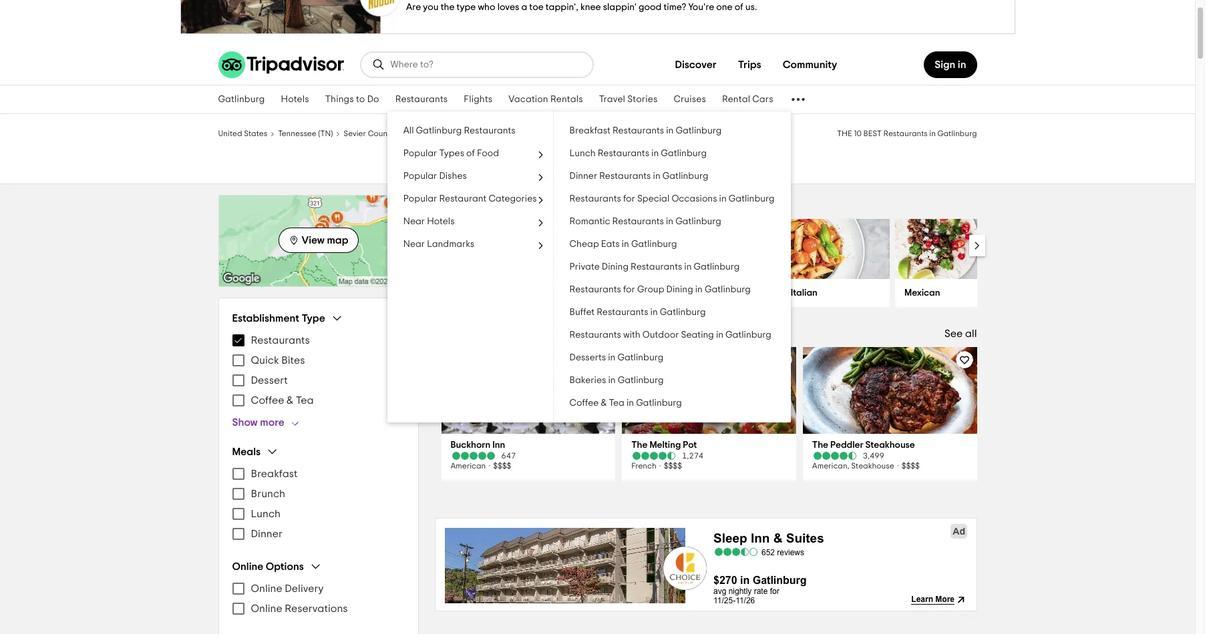 Task type: vqa. For each thing, say whether or not it's contained in the screenshot.
so in the Do plenty of research and know what your ideal cruise costs on average. When you see it drop, pounce! Many cruise lines update pricing several times every day, so be prepared.
no



Task type: describe. For each thing, give the bounding box(es) containing it.
breakfast for breakfast
[[251, 469, 298, 480]]

browse
[[440, 196, 491, 213]]

$$$$ for the peddler steakhouse
[[902, 462, 920, 471]]

dessert
[[251, 376, 288, 386]]

pot
[[683, 441, 697, 450]]

rental
[[722, 95, 751, 104]]

restaurants up 'categories'
[[475, 152, 591, 173]]

tea for coffee & tea in gatlinburg
[[609, 399, 625, 408]]

gatlinburg restaurants
[[455, 130, 541, 138]]

restaurants right best
[[884, 130, 928, 138]]

county
[[368, 130, 395, 138]]

online for online delivery
[[251, 584, 283, 595]]

vacation
[[509, 95, 549, 104]]

0 vertical spatial hotels
[[281, 95, 309, 104]]

romantic restaurants in gatlinburg link
[[554, 211, 791, 233]]

show more
[[232, 418, 285, 428]]

rental cars
[[722, 95, 774, 104]]

menu for meals
[[232, 464, 405, 545]]

bakeries in gatlinburg link
[[554, 370, 791, 392]]

of
[[467, 149, 475, 158]]

cheap
[[570, 240, 599, 249]]

$$$$ for buckhorn inn
[[493, 462, 512, 471]]

restaurants down vacation
[[496, 130, 541, 138]]

mexican
[[905, 289, 941, 298]]

occasions
[[672, 194, 717, 204]]

buffet restaurants in gatlinburg link
[[554, 301, 791, 324]]

buckhorn
[[451, 441, 491, 450]]

eats
[[601, 240, 620, 249]]

establishment type
[[232, 313, 325, 324]]

near hotels button
[[387, 211, 553, 233]]

peddler
[[831, 441, 864, 450]]

mexican link
[[896, 279, 1004, 307]]

more
[[260, 418, 285, 428]]

647 link
[[451, 452, 606, 461]]

see all
[[945, 329, 977, 340]]

restaurants up lunch restaurants in gatlinburg
[[613, 126, 664, 136]]

near landmarks
[[403, 240, 475, 249]]

sign
[[935, 59, 956, 70]]

the for the peddler steakhouse
[[813, 441, 829, 450]]

group containing meals
[[232, 446, 405, 545]]

vacation rentals link
[[501, 86, 591, 114]]

coffee for coffee & tea
[[251, 396, 284, 406]]

near hotels
[[403, 217, 455, 227]]

restaurants up of
[[464, 126, 516, 136]]

brunch
[[251, 489, 286, 500]]

stories
[[628, 95, 658, 104]]

things to do link
[[317, 86, 387, 114]]

3,499 link
[[813, 452, 968, 461]]

in inside 'link'
[[958, 59, 967, 70]]

(tn)
[[318, 130, 333, 138]]

breakfast restaurants in gatlinburg link
[[554, 120, 791, 142]]

community
[[783, 59, 838, 70]]

2 vertical spatial steakhouse
[[852, 462, 895, 471]]

see
[[945, 329, 963, 340]]

quick
[[251, 356, 279, 366]]

1,274 link
[[632, 452, 787, 461]]

647
[[502, 452, 516, 460]]

restaurants up cheap eats in gatlinburg
[[613, 217, 664, 227]]

restaurants down private
[[570, 285, 621, 295]]

the for the melting pot
[[632, 441, 648, 450]]

4.5 of 5 bubbles. 1,274 reviews element
[[632, 452, 787, 461]]

10
[[854, 130, 862, 138]]

the melting pot
[[632, 441, 697, 450]]

coffee & tea in gatlinburg link
[[554, 392, 791, 415]]

delivery
[[285, 584, 324, 595]]

american
[[451, 462, 486, 471]]

group
[[638, 285, 665, 295]]

online options
[[232, 562, 304, 572]]

breakfast restaurants in gatlinburg
[[570, 126, 722, 136]]

& for coffee & tea
[[287, 396, 294, 406]]

by
[[576, 196, 594, 213]]

restaurants for special occasions in gatlinburg
[[570, 194, 775, 204]]

0 horizontal spatial dining
[[602, 263, 629, 272]]

restaurants up restaurants for group dining in gatlinburg at the top
[[631, 263, 683, 272]]

the 10  best restaurants in gatlinburg
[[837, 130, 977, 138]]

near for near hotels
[[403, 217, 425, 227]]

Search search field
[[391, 59, 582, 71]]

american,
[[813, 462, 850, 471]]

group containing online options
[[232, 561, 405, 620]]

restaurants down lunch restaurants in gatlinburg
[[600, 172, 651, 181]]

menu containing restaurants
[[232, 331, 405, 411]]

1,274
[[682, 452, 704, 460]]

establishment
[[232, 313, 299, 324]]

sevier
[[344, 130, 366, 138]]

1 vertical spatial advertisement region
[[435, 519, 977, 627]]

inn
[[493, 441, 505, 450]]

cruises link
[[666, 86, 714, 114]]

near for near landmarks
[[403, 240, 425, 249]]

with
[[624, 331, 641, 340]]

bakeries
[[570, 376, 606, 386]]

hotels link
[[273, 86, 317, 114]]

popular for popular types of food
[[403, 149, 437, 158]]

browse gatlinburg by food
[[440, 196, 634, 213]]

menu for online options
[[232, 579, 405, 620]]

travel stories
[[599, 95, 658, 104]]

seafood link
[[668, 279, 776, 307]]

type
[[302, 313, 325, 324]]

dinner for dinner
[[251, 529, 283, 540]]

restaurant
[[439, 194, 487, 204]]

tea for coffee & tea
[[296, 396, 314, 406]]

dinner for dinner restaurants in gatlinburg
[[570, 172, 598, 181]]

buckhorn inn
[[451, 441, 505, 450]]

hotels inside button
[[427, 217, 455, 227]]

private dining restaurants in gatlinburg
[[570, 263, 740, 272]]

1 horizontal spatial dining
[[667, 285, 694, 295]]

seating
[[681, 331, 714, 340]]

the melting pot link
[[632, 440, 787, 452]]

restaurants in gatlinburg
[[475, 152, 721, 173]]

5.0 of 5 bubbles. 647 reviews element
[[451, 452, 606, 461]]

restaurants up romantic
[[570, 194, 621, 204]]

options
[[266, 562, 304, 572]]

sevier county
[[344, 130, 395, 138]]

popular for popular restaurant categories
[[403, 194, 437, 204]]

outdoor
[[643, 331, 679, 340]]



Task type: locate. For each thing, give the bounding box(es) containing it.
1 vertical spatial online
[[251, 584, 283, 595]]

online left options
[[232, 562, 264, 572]]

4.5 of 5 bubbles. 3,499 reviews element
[[813, 452, 968, 461]]

restaurants with outdoor seating in gatlinburg link
[[554, 324, 791, 347]]

steakhouse down 3,499
[[852, 462, 895, 471]]

show more button
[[232, 416, 306, 430]]

2 menu from the top
[[232, 464, 405, 545]]

reservations
[[285, 604, 348, 615]]

2 vertical spatial online
[[251, 604, 283, 615]]

sign in
[[935, 59, 967, 70]]

online reservations
[[251, 604, 348, 615]]

group containing establishment type
[[232, 312, 405, 430]]

popular up near hotels
[[403, 194, 437, 204]]

quick bites
[[251, 356, 305, 366]]

2 the from the left
[[813, 441, 829, 450]]

near down near hotels
[[403, 240, 425, 249]]

the inside the peddler steakhouse link
[[813, 441, 829, 450]]

steakhouse
[[563, 289, 613, 298], [866, 441, 915, 450], [852, 462, 895, 471]]

the up american,
[[813, 441, 829, 450]]

1 horizontal spatial lunch
[[570, 149, 596, 158]]

1 vertical spatial hotels
[[427, 217, 455, 227]]

3 $$$$ from the left
[[902, 462, 920, 471]]

online delivery
[[251, 584, 324, 595]]

travel stories link
[[591, 86, 666, 114]]

breakfast up restaurants in gatlinburg
[[570, 126, 611, 136]]

lunch down the brunch
[[251, 509, 281, 520]]

1 $$$$ from the left
[[493, 462, 512, 471]]

tennessee (tn)
[[278, 130, 333, 138]]

search image
[[372, 58, 385, 72]]

online for online reservations
[[251, 604, 283, 615]]

the peddler steakhouse link
[[813, 440, 968, 452]]

buffet
[[570, 308, 595, 317]]

1 vertical spatial menu
[[232, 464, 405, 545]]

the
[[632, 441, 648, 450], [813, 441, 829, 450]]

the
[[837, 130, 853, 138]]

coffee down bakeries
[[570, 399, 599, 408]]

online
[[232, 562, 264, 572], [251, 584, 283, 595], [251, 604, 283, 615]]

coffee & tea
[[251, 396, 314, 406]]

dinner up "online options"
[[251, 529, 283, 540]]

for
[[624, 194, 635, 204], [624, 285, 635, 295]]

united states
[[218, 130, 267, 138]]

dining down private dining restaurants in gatlinburg link
[[667, 285, 694, 295]]

food right by
[[598, 196, 634, 213]]

dinner inside menu
[[251, 529, 283, 540]]

2 vertical spatial popular
[[403, 194, 437, 204]]

near up near landmarks
[[403, 217, 425, 227]]

show
[[232, 418, 258, 428]]

popular restaurant categories
[[403, 194, 537, 204]]

rentals
[[551, 95, 583, 104]]

restaurants with outdoor seating in gatlinburg
[[570, 331, 772, 340]]

lunch restaurants in gatlinburg link
[[554, 142, 791, 165]]

view map button
[[278, 228, 359, 253]]

3 menu from the top
[[232, 579, 405, 620]]

melting
[[650, 441, 681, 450]]

discover button
[[665, 51, 728, 78]]

online down 'online delivery'
[[251, 604, 283, 615]]

restaurants down steakhouse link on the top of the page
[[597, 308, 649, 317]]

& down dessert
[[287, 396, 294, 406]]

for for special
[[624, 194, 635, 204]]

1 horizontal spatial food
[[598, 196, 634, 213]]

1 horizontal spatial $$$$
[[664, 462, 682, 471]]

group
[[232, 312, 405, 430], [232, 446, 405, 545], [232, 561, 405, 620]]

1 horizontal spatial coffee
[[570, 399, 599, 408]]

coffee inside menu
[[251, 396, 284, 406]]

$$$$ for the melting pot
[[664, 462, 682, 471]]

3 group from the top
[[232, 561, 405, 620]]

2 popular from the top
[[403, 172, 437, 181]]

2 vertical spatial menu
[[232, 579, 405, 620]]

advertisement region
[[0, 0, 1196, 34], [435, 519, 977, 627]]

dinner up by
[[570, 172, 598, 181]]

popular left dishes at the left top
[[403, 172, 437, 181]]

united states link
[[218, 128, 267, 138]]

all gatlinburg restaurants link
[[387, 120, 553, 142]]

sign in link
[[924, 51, 977, 78]]

hotels up near landmarks
[[427, 217, 455, 227]]

landmarks
[[427, 240, 475, 249]]

0 vertical spatial lunch
[[570, 149, 596, 158]]

seafood
[[677, 289, 713, 298]]

lunch inside menu
[[251, 509, 281, 520]]

tea down bakeries in gatlinburg
[[609, 399, 625, 408]]

online down "online options"
[[251, 584, 283, 595]]

1 horizontal spatial &
[[601, 399, 607, 408]]

1 horizontal spatial the
[[813, 441, 829, 450]]

all gatlinburg restaurants
[[403, 126, 516, 136]]

lunch inside lunch restaurants in gatlinburg link
[[570, 149, 596, 158]]

hotels up tennessee
[[281, 95, 309, 104]]

in
[[958, 59, 967, 70], [667, 126, 674, 136], [930, 130, 936, 138], [652, 149, 659, 158], [595, 152, 612, 173], [653, 172, 661, 181], [720, 194, 727, 204], [666, 217, 674, 227], [622, 240, 629, 249], [685, 263, 692, 272], [696, 285, 703, 295], [651, 308, 658, 317], [716, 331, 724, 340], [608, 354, 616, 363], [608, 376, 616, 386], [627, 399, 634, 408]]

1 menu from the top
[[232, 331, 405, 411]]

menu containing online delivery
[[232, 579, 405, 620]]

0 horizontal spatial the
[[632, 441, 648, 450]]

$$$$ down melting
[[664, 462, 682, 471]]

1 vertical spatial group
[[232, 446, 405, 545]]

3,499
[[863, 452, 885, 460]]

breakfast for breakfast restaurants in gatlinburg
[[570, 126, 611, 136]]

1 for from the top
[[624, 194, 635, 204]]

united
[[218, 130, 242, 138]]

steakhouse up 4.5 of 5 bubbles. 3,499 reviews element
[[866, 441, 915, 450]]

the up the french
[[632, 441, 648, 450]]

dining down the eats
[[602, 263, 629, 272]]

view
[[302, 235, 325, 246]]

cheap eats in gatlinburg link
[[554, 233, 791, 256]]

desserts in gatlinburg link
[[554, 347, 791, 370]]

& for coffee & tea in gatlinburg
[[601, 399, 607, 408]]

2 near from the top
[[403, 240, 425, 249]]

1 vertical spatial food
[[598, 196, 634, 213]]

buckhorn inn link
[[451, 440, 606, 452]]

1 vertical spatial dinner
[[251, 529, 283, 540]]

0 horizontal spatial dinner
[[251, 529, 283, 540]]

0 horizontal spatial hotels
[[281, 95, 309, 104]]

1 group from the top
[[232, 312, 405, 430]]

0 horizontal spatial tea
[[296, 396, 314, 406]]

0 vertical spatial popular
[[403, 149, 437, 158]]

0 vertical spatial dinner
[[570, 172, 598, 181]]

lunch for lunch
[[251, 509, 281, 520]]

0 vertical spatial dining
[[602, 263, 629, 272]]

1 the from the left
[[632, 441, 648, 450]]

do
[[367, 95, 379, 104]]

& down bakeries in gatlinburg
[[601, 399, 607, 408]]

online for online options
[[232, 562, 264, 572]]

0 horizontal spatial food
[[477, 149, 499, 158]]

trips
[[738, 59, 762, 70]]

popular for popular dishes
[[403, 172, 437, 181]]

buffet restaurants in gatlinburg
[[570, 308, 706, 317]]

lunch
[[570, 149, 596, 158], [251, 509, 281, 520]]

popular down all
[[403, 149, 437, 158]]

0 vertical spatial group
[[232, 312, 405, 430]]

1 popular from the top
[[403, 149, 437, 158]]

breakfast up the brunch
[[251, 469, 298, 480]]

0 vertical spatial near
[[403, 217, 425, 227]]

vacation rentals
[[509, 95, 583, 104]]

0 horizontal spatial breakfast
[[251, 469, 298, 480]]

dinner restaurants in gatlinburg
[[570, 172, 709, 181]]

3 popular from the top
[[403, 194, 437, 204]]

1 vertical spatial gatlinburg link
[[405, 128, 445, 138]]

0 horizontal spatial $$$$
[[493, 462, 512, 471]]

1 vertical spatial near
[[403, 240, 425, 249]]

1 vertical spatial popular
[[403, 172, 437, 181]]

restaurants up the dinner restaurants in gatlinburg
[[598, 149, 650, 158]]

popular
[[403, 149, 437, 158], [403, 172, 437, 181], [403, 194, 437, 204]]

tea down bites
[[296, 396, 314, 406]]

0 vertical spatial menu
[[232, 331, 405, 411]]

the inside the melting pot link
[[632, 441, 648, 450]]

gatlinburg link down restaurants link on the top
[[405, 128, 445, 138]]

flights
[[464, 95, 493, 104]]

steakhouse up buffet
[[563, 289, 613, 298]]

map
[[327, 235, 349, 246]]

italian link
[[782, 279, 890, 307]]

lunch up by
[[570, 149, 596, 158]]

menu
[[232, 331, 405, 411], [232, 464, 405, 545], [232, 579, 405, 620]]

coffee for coffee & tea in gatlinburg
[[570, 399, 599, 408]]

restaurants up quick bites
[[251, 336, 310, 346]]

tea inside menu
[[296, 396, 314, 406]]

gatlinburg link up united states link
[[210, 86, 273, 114]]

0 vertical spatial advertisement region
[[0, 0, 1196, 34]]

1 near from the top
[[403, 217, 425, 227]]

for for group
[[624, 285, 635, 295]]

restaurants up all
[[395, 95, 448, 104]]

food for browse gatlinburg by food
[[598, 196, 634, 213]]

0 horizontal spatial gatlinburg link
[[210, 86, 273, 114]]

dishes
[[439, 172, 467, 181]]

near landmarks button
[[387, 233, 553, 256]]

1 vertical spatial for
[[624, 285, 635, 295]]

all
[[403, 126, 414, 136]]

$$$$ down 3,499 link
[[902, 462, 920, 471]]

$$$$
[[493, 462, 512, 471], [664, 462, 682, 471], [902, 462, 920, 471]]

food
[[477, 149, 499, 158], [598, 196, 634, 213]]

0 horizontal spatial coffee
[[251, 396, 284, 406]]

1 vertical spatial breakfast
[[251, 469, 298, 480]]

0 vertical spatial online
[[232, 562, 264, 572]]

2 vertical spatial group
[[232, 561, 405, 620]]

0 vertical spatial food
[[477, 149, 499, 158]]

trips button
[[728, 51, 772, 78]]

2 $$$$ from the left
[[664, 462, 682, 471]]

popular dishes button
[[387, 165, 553, 188]]

1 horizontal spatial breakfast
[[570, 126, 611, 136]]

tennessee (tn) link
[[278, 128, 333, 138]]

for left special
[[624, 194, 635, 204]]

coffee & tea in gatlinburg
[[570, 399, 682, 408]]

restaurants for group dining in gatlinburg link
[[554, 279, 791, 301]]

restaurants link
[[387, 86, 456, 114]]

1 horizontal spatial dinner
[[570, 172, 598, 181]]

2 for from the top
[[624, 285, 635, 295]]

for left group at the right top
[[624, 285, 635, 295]]

view map
[[302, 235, 349, 246]]

meals
[[232, 447, 261, 457]]

1 vertical spatial lunch
[[251, 509, 281, 520]]

romantic restaurants in gatlinburg
[[570, 217, 722, 227]]

2 horizontal spatial $$$$
[[902, 462, 920, 471]]

tripadvisor image
[[218, 51, 344, 78]]

travel
[[599, 95, 626, 104]]

1 vertical spatial steakhouse
[[866, 441, 915, 450]]

restaurants up "desserts"
[[570, 331, 621, 340]]

food for popular types of food
[[477, 149, 499, 158]]

all
[[966, 329, 977, 340]]

0 vertical spatial for
[[624, 194, 635, 204]]

rental cars link
[[714, 86, 782, 114]]

menu containing breakfast
[[232, 464, 405, 545]]

2 group from the top
[[232, 446, 405, 545]]

types
[[439, 149, 465, 158]]

0 vertical spatial breakfast
[[570, 126, 611, 136]]

0 horizontal spatial lunch
[[251, 509, 281, 520]]

None search field
[[361, 53, 592, 77]]

1 horizontal spatial hotels
[[427, 217, 455, 227]]

coffee down dessert
[[251, 396, 284, 406]]

1 horizontal spatial tea
[[609, 399, 625, 408]]

1 vertical spatial dining
[[667, 285, 694, 295]]

1 horizontal spatial gatlinburg link
[[405, 128, 445, 138]]

food right of
[[477, 149, 499, 158]]

0 vertical spatial gatlinburg link
[[210, 86, 273, 114]]

$$$$ down the 647
[[493, 462, 512, 471]]

0 horizontal spatial &
[[287, 396, 294, 406]]

lunch for lunch restaurants in gatlinburg
[[570, 149, 596, 158]]

0 vertical spatial steakhouse
[[563, 289, 613, 298]]

food inside button
[[477, 149, 499, 158]]

sevier county link
[[344, 128, 395, 138]]

see all link
[[945, 329, 977, 340]]

popular dishes
[[403, 172, 467, 181]]



